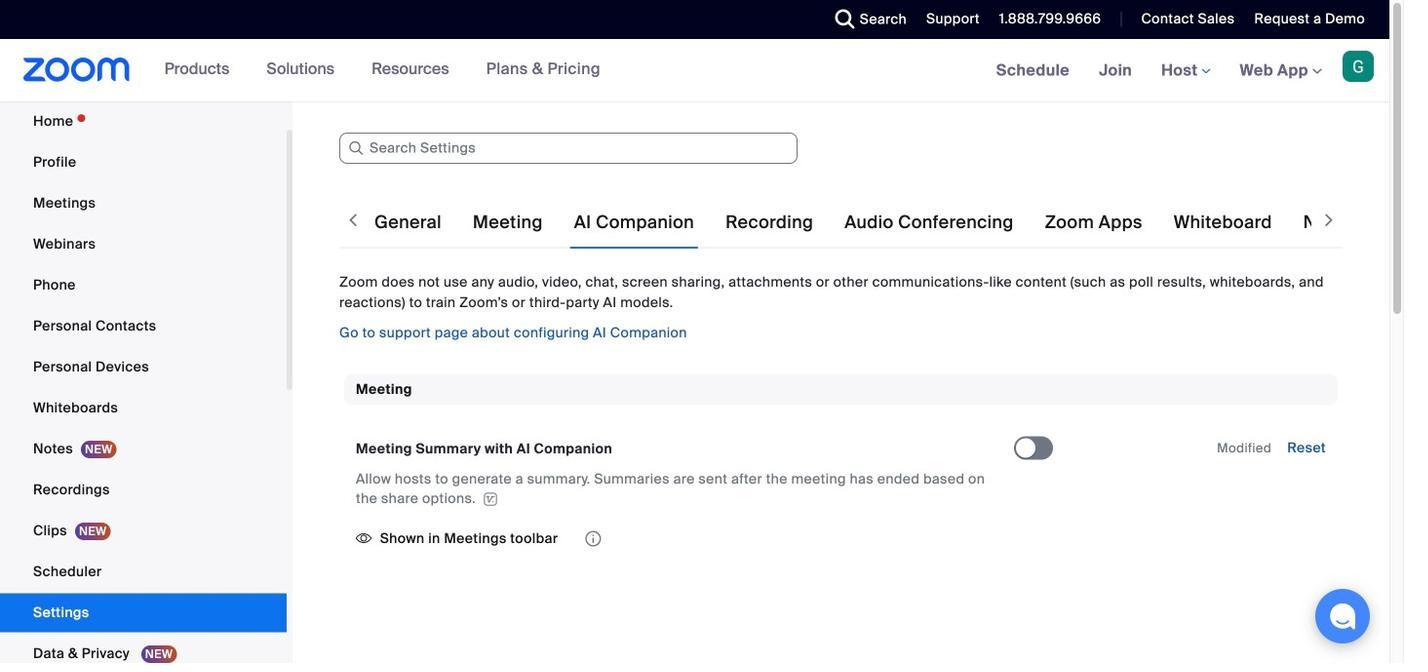 Task type: vqa. For each thing, say whether or not it's contained in the screenshot.
TAB
no



Task type: locate. For each thing, give the bounding box(es) containing it.
tabs of my account settings page tab list
[[371, 195, 1405, 250]]

banner
[[0, 39, 1390, 103]]

Search Settings text field
[[340, 133, 798, 164]]

learn more about shown in meetings toolbar image
[[584, 532, 603, 546]]

scroll left image
[[343, 211, 363, 230]]

open chat image
[[1330, 603, 1357, 630]]

meetings navigation
[[982, 39, 1390, 103]]

zoom logo image
[[23, 58, 130, 82]]

application
[[356, 524, 1015, 554]]



Task type: describe. For each thing, give the bounding box(es) containing it.
personal menu menu
[[0, 102, 287, 663]]

product information navigation
[[150, 39, 616, 101]]

profile picture image
[[1343, 51, 1375, 82]]

application inside meeting element
[[356, 524, 1015, 554]]

meeting element
[[344, 375, 1339, 577]]

scroll right image
[[1320, 211, 1340, 230]]



